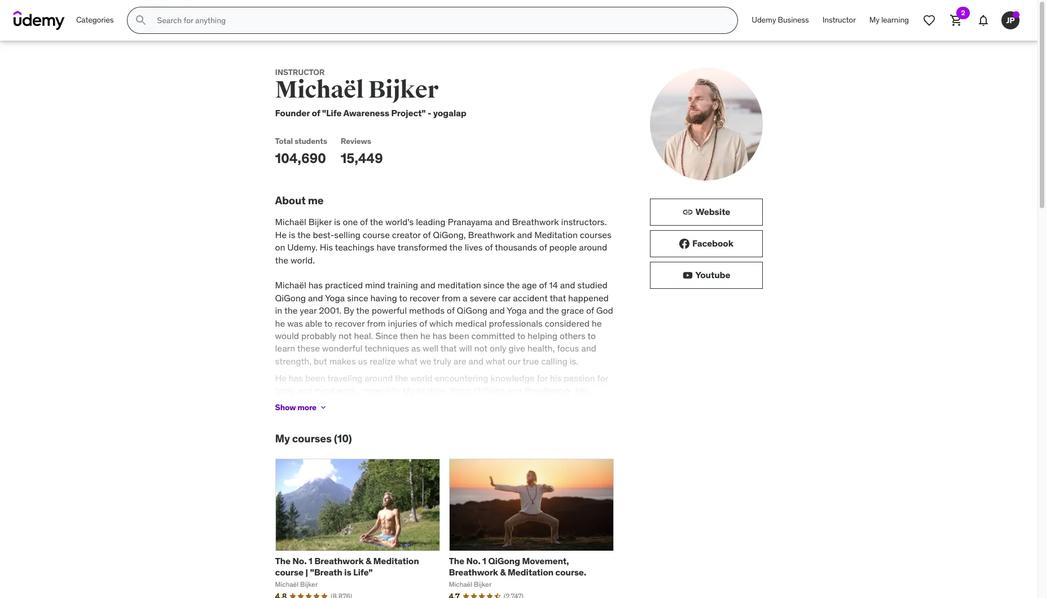 Task type: describe. For each thing, give the bounding box(es) containing it.
courses inside "michaël bijker is one of the world's leading pranayama and breathwork instructors. he is the best-selling course creator of qigong, breathwork and meditation courses on udemy. his teachings have transformed the lives of thousands of people around the world."
[[580, 229, 612, 240]]

2001.
[[319, 305, 341, 316]]

the up the was
[[284, 305, 298, 316]]

he inside the michaël is a certified 800hr (certified by yogaalliance) teacher with a yoga therapy certification from paramanand institute of yoga sciences & research, indore, where he studied under the loving and wise guidance of  dr. omanand - guruji.
[[275, 473, 285, 485]]

1 for from the left
[[537, 372, 548, 384]]

helping
[[528, 330, 558, 341]]

udemy.
[[287, 242, 318, 253]]

michaël has practiced mind training and meditation since the age of 14 and studied qigong and yoga since having to recover from a severe car accident that happened in the year 2001. by the powerful methods of qigong and yoga and the grace of god he was able to recover from injuries of which medical professionals considered he would probably not heal. since then he has been committed to helping others to learn these wonderful techniques as well that will not only give health, focus and strength, but makes us realize what we truly are and what our true calling is.
[[275, 279, 613, 367]]

passion
[[564, 372, 595, 384]]

probably
[[301, 330, 336, 341]]

0 horizontal spatial yoga,
[[366, 423, 388, 434]]

awareness
[[343, 107, 389, 118]]

certified
[[324, 448, 358, 460]]

his
[[550, 372, 562, 384]]

qigong,
[[433, 229, 466, 240]]

the no. 1 breathwork & meditation course | "breath is life" link
[[275, 555, 419, 578]]

by
[[425, 448, 435, 460]]

the no. 1 breathwork & meditation course | "breath is life" michaël bijker
[[275, 555, 419, 588]]

he up would on the left
[[275, 317, 285, 329]]

to down 2001.
[[324, 317, 333, 329]]

the right by
[[356, 305, 369, 316]]

free
[[578, 410, 594, 422]]

qigong up 'year'
[[275, 292, 306, 303]]

was
[[287, 317, 303, 329]]

breathwork inside the no. 1 qigong movement, breathwork & meditation course. michaël bijker
[[449, 566, 498, 578]]

to right others
[[588, 330, 596, 341]]

my learning link
[[863, 7, 916, 34]]

jp
[[1006, 15, 1015, 25]]

and inside the michaël is a certified 800hr (certified by yogaalliance) teacher with a yoga therapy certification from paramanand institute of yoga sciences & research, indore, where he studied under the loving and wise guidance of  dr. omanand - guruji.
[[387, 473, 402, 485]]

guruji.
[[536, 473, 563, 485]]

show
[[275, 402, 296, 412]]

my for my learning
[[869, 15, 879, 25]]

2
[[961, 8, 965, 17]]

|
[[305, 566, 308, 578]]

michaël inside instructor michaël bijker founder of "life awareness project" - yogalap
[[275, 75, 364, 104]]

world's
[[385, 216, 414, 228]]

meditation
[[438, 279, 481, 291]]

2 vertical spatial training
[[526, 423, 557, 434]]

world. inside "michaël bijker is one of the world's leading pranayama and breathwork instructors. he is the best-selling course creator of qigong, breathwork and meditation courses on udemy. his teachings have transformed the lives of thousands of people around the world."
[[291, 254, 315, 265]]

about
[[275, 193, 306, 207]]

reviews 15,449
[[341, 136, 383, 167]]

been inside he has been traveling around the world encountering knowledge for his passion for body and mind work, especially meditation, yoga, qigong and breathwork. his teachings has helped many from all over the world. focusing on training mind and body to help each person to get to know it's real nature and essence and to free your mind. he now teaches yoga, meditation, breathwork and mind training in portugal.
[[305, 372, 325, 384]]

the inside the michaël is a certified 800hr (certified by yogaalliance) teacher with a yoga therapy certification from paramanand institute of yoga sciences & research, indore, where he studied under the loving and wise guidance of  dr. omanand - guruji.
[[345, 473, 358, 485]]

pranayama
[[448, 216, 493, 228]]

youtube link
[[650, 262, 763, 289]]

of left people
[[539, 242, 547, 253]]

a inside michaël has practiced mind training and meditation since the age of 14 and studied qigong and yoga since having to recover from a severe car accident that happened in the year 2001. by the powerful methods of qigong and yoga and the grace of god he was able to recover from injuries of which medical professionals considered he would probably not heal. since then he has been committed to helping others to learn these wonderful techniques as well that will not only give health, focus and strength, but makes us realize what we truly are and what our true calling is.
[[463, 292, 467, 303]]

michaël inside "michaël bijker is one of the world's leading pranayama and breathwork instructors. he is the best-selling course creator of qigong, breathwork and meditation courses on udemy. his teachings have transformed the lives of thousands of people around the world."
[[275, 216, 306, 228]]

is inside the no. 1 breathwork & meditation course | "breath is life" michaël bijker
[[344, 566, 351, 578]]

people
[[549, 242, 577, 253]]

show more button
[[275, 396, 328, 419]]

of down happened
[[586, 305, 594, 316]]

my learning
[[869, 15, 909, 25]]

help
[[307, 410, 325, 422]]

wise
[[404, 473, 422, 485]]

"breath
[[310, 566, 342, 578]]

wishlist image
[[923, 14, 936, 27]]

calling
[[541, 355, 568, 367]]

0 vertical spatial meditation,
[[403, 385, 448, 396]]

to up powerful
[[399, 292, 407, 303]]

yoga up 2001.
[[325, 292, 345, 303]]

are
[[454, 355, 466, 367]]

others
[[560, 330, 586, 341]]

Search for anything text field
[[155, 11, 724, 30]]

yogaalliance)
[[437, 448, 491, 460]]

get
[[389, 410, 402, 422]]

0 horizontal spatial recover
[[335, 317, 365, 329]]

leading
[[416, 216, 446, 228]]

shopping cart with 2 items image
[[950, 14, 963, 27]]

as
[[411, 343, 420, 354]]

of down leading
[[423, 229, 431, 240]]

the down udemy.
[[275, 254, 288, 265]]

yogalap
[[433, 107, 466, 118]]

bijker inside the no. 1 qigong movement, breathwork & meditation course. michaël bijker
[[474, 580, 492, 588]]

business
[[778, 15, 809, 25]]

on inside he has been traveling around the world encountering knowledge for his passion for body and mind work, especially meditation, yoga, qigong and breathwork. his teachings has helped many from all over the world. focusing on training mind and body to help each person to get to know it's real nature and essence and to free your mind. he now teaches yoga, meditation, breathwork and mind training in portugal.
[[519, 398, 530, 409]]

committed
[[471, 330, 515, 341]]

creator
[[392, 229, 421, 240]]

- inside instructor michaël bijker founder of "life awareness project" - yogalap
[[428, 107, 431, 118]]

of right one
[[360, 216, 368, 228]]

the down qigong,
[[449, 242, 463, 253]]

0 horizontal spatial that
[[441, 343, 457, 354]]

michaël inside the no. 1 qigong movement, breathwork & meditation course. michaël bijker
[[449, 580, 472, 588]]

2 horizontal spatial a
[[545, 448, 549, 460]]

world. inside he has been traveling around the world encountering knowledge for his passion for body and mind work, especially meditation, yoga, qigong and breathwork. his teachings has helped many from all over the world. focusing on training mind and body to help each person to get to know it's real nature and essence and to free your mind. he now teaches yoga, meditation, breathwork and mind training in portugal.
[[454, 398, 478, 409]]

1 vertical spatial training
[[532, 398, 562, 409]]

severe
[[470, 292, 496, 303]]

methods
[[409, 305, 445, 316]]

meditation inside "michaël bijker is one of the world's leading pranayama and breathwork instructors. he is the best-selling course creator of qigong, breathwork and meditation courses on udemy. his teachings have transformed the lives of thousands of people around the world."
[[534, 229, 578, 240]]

udemy business link
[[745, 7, 816, 34]]

instructor link
[[816, 7, 863, 34]]

from inside the michaël is a certified 800hr (certified by yogaalliance) teacher with a yoga therapy certification from paramanand institute of yoga sciences & research, indore, where he studied under the loving and wise guidance of  dr. omanand - guruji.
[[325, 461, 344, 472]]

he up well on the bottom of page
[[420, 330, 430, 341]]

bijker inside "michaël bijker is one of the world's leading pranayama and breathwork instructors. he is the best-selling course creator of qigong, breathwork and meditation courses on udemy. his teachings have transformed the lives of thousands of people around the world."
[[309, 216, 332, 228]]

institute
[[400, 461, 433, 472]]

15,449
[[341, 149, 383, 167]]

mind inside michaël has practiced mind training and meditation since the age of 14 and studied qigong and yoga since having to recover from a severe car accident that happened in the year 2001. by the powerful methods of qigong and yoga and the grace of god he was able to recover from injuries of which medical professionals considered he would probably not heal. since then he has been committed to helping others to learn these wonderful techniques as well that will not only give health, focus and strength, but makes us realize what we truly are and what our true calling is.
[[365, 279, 385, 291]]

categories
[[76, 15, 114, 25]]

mind up free
[[565, 398, 585, 409]]

many
[[363, 398, 385, 409]]

104,690
[[275, 149, 326, 167]]

in inside michaël has practiced mind training and meditation since the age of 14 and studied qigong and yoga since having to recover from a severe car accident that happened in the year 2001. by the powerful methods of qigong and yoga and the grace of god he was able to recover from injuries of which medical professionals considered he would probably not heal. since then he has been committed to helping others to learn these wonderful techniques as well that will not only give health, focus and strength, but makes us realize what we truly are and what our true calling is.
[[275, 305, 282, 316]]

would
[[275, 330, 299, 341]]

the for the no. 1 qigong movement, breathwork & meditation course.
[[449, 555, 464, 567]]

of inside instructor michaël bijker founder of "life awareness project" - yogalap
[[312, 107, 320, 118]]

1 horizontal spatial yoga,
[[450, 385, 472, 396]]

instructor for instructor michaël bijker founder of "life awareness project" - yogalap
[[275, 67, 325, 77]]

considered
[[545, 317, 590, 329]]

& inside the no. 1 qigong movement, breathwork & meditation course. michaël bijker
[[500, 566, 506, 578]]

around inside he has been traveling around the world encountering knowledge for his passion for body and mind work, especially meditation, yoga, qigong and breathwork. his teachings has helped many from all over the world. focusing on training mind and body to help each person to get to know it's real nature and essence and to free your mind. he now teaches yoga, meditation, breathwork and mind training in portugal.
[[365, 372, 393, 384]]

michaël inside michaël has practiced mind training and meditation since the age of 14 and studied qigong and yoga since having to recover from a severe car accident that happened in the year 2001. by the powerful methods of qigong and yoga and the grace of god he was able to recover from injuries of which medical professionals considered he would probably not heal. since then he has been committed to helping others to learn these wonderful techniques as well that will not only give health, focus and strength, but makes us realize what we truly are and what our true calling is.
[[275, 279, 306, 291]]

of left 14
[[539, 279, 547, 291]]

qigong up medical
[[457, 305, 488, 316]]

guidance
[[424, 473, 461, 485]]

categories button
[[69, 7, 120, 34]]

course.
[[555, 566, 586, 578]]

no. for qigong
[[466, 555, 480, 567]]

to right get
[[404, 410, 412, 422]]

having
[[370, 292, 397, 303]]

one
[[343, 216, 358, 228]]

heal.
[[354, 330, 373, 341]]

udemy image
[[14, 11, 65, 30]]

is inside the michaël is a certified 800hr (certified by yogaalliance) teacher with a yoga therapy certification from paramanand institute of yoga sciences & research, indore, where he studied under the loving and wise guidance of  dr. omanand - guruji.
[[309, 448, 315, 460]]

notifications image
[[977, 14, 990, 27]]

around inside "michaël bijker is one of the world's leading pranayama and breathwork instructors. he is the best-selling course creator of qigong, breathwork and meditation courses on udemy. his teachings have transformed the lives of thousands of people around the world."
[[579, 242, 607, 253]]

sciences
[[467, 461, 504, 472]]

meditation inside the no. 1 qigong movement, breathwork & meditation course. michaël bijker
[[508, 566, 553, 578]]

(10)
[[334, 432, 352, 445]]

2 what from the left
[[486, 355, 505, 367]]

lives
[[465, 242, 483, 253]]

helped
[[333, 398, 361, 409]]

it's
[[438, 410, 450, 422]]

which
[[429, 317, 453, 329]]

techniques
[[364, 343, 409, 354]]

life"
[[353, 566, 373, 578]]

the up it's
[[439, 398, 452, 409]]

from inside he has been traveling around the world encountering knowledge for his passion for body and mind work, especially meditation, yoga, qigong and breathwork. his teachings has helped many from all over the world. focusing on training mind and body to help each person to get to know it's real nature and essence and to free your mind. he now teaches yoga, meditation, breathwork and mind training in portugal.
[[387, 398, 406, 409]]

his inside "michaël bijker is one of the world's leading pranayama and breathwork instructors. he is the best-selling course creator of qigong, breathwork and meditation courses on udemy. his teachings have transformed the lives of thousands of people around the world."
[[320, 242, 333, 253]]

1 horizontal spatial that
[[550, 292, 566, 303]]

to left get
[[378, 410, 387, 422]]

know
[[415, 410, 436, 422]]

qigong inside he has been traveling around the world encountering knowledge for his passion for body and mind work, especially meditation, yoga, qigong and breathwork. his teachings has helped many from all over the world. focusing on training mind and body to help each person to get to know it's real nature and essence and to free your mind. he now teaches yoga, meditation, breathwork and mind training in portugal.
[[474, 385, 505, 396]]

1 for qigong
[[482, 555, 486, 567]]

has down strength, in the left bottom of the page
[[289, 372, 303, 384]]



Task type: vqa. For each thing, say whether or not it's contained in the screenshot.
topmost Development
no



Task type: locate. For each thing, give the bounding box(es) containing it.
for right passion
[[597, 372, 608, 384]]

1 inside the no. 1 breathwork & meditation course | "breath is life" michaël bijker
[[309, 555, 312, 567]]

1 vertical spatial on
[[519, 398, 530, 409]]

0 horizontal spatial my
[[275, 432, 290, 445]]

2 no. from the left
[[466, 555, 480, 567]]

the up car at left
[[507, 279, 520, 291]]

under
[[320, 473, 343, 485]]

yoga up the indore,
[[551, 448, 571, 460]]

course inside the no. 1 breathwork & meditation course | "breath is life" michaël bijker
[[275, 566, 304, 578]]

grace
[[561, 305, 584, 316]]

meditation inside the no. 1 breathwork & meditation course | "breath is life" michaël bijker
[[373, 555, 419, 567]]

mind.
[[275, 423, 297, 434]]

1 vertical spatial recover
[[335, 317, 365, 329]]

true
[[523, 355, 539, 367]]

0 horizontal spatial teachings
[[275, 398, 315, 409]]

1 vertical spatial in
[[559, 423, 567, 434]]

2 vertical spatial small image
[[682, 270, 693, 281]]

has down which at the bottom left of the page
[[433, 330, 447, 341]]

these
[[297, 343, 320, 354]]

0 horizontal spatial in
[[275, 305, 282, 316]]

a down meditation
[[463, 292, 467, 303]]

1 vertical spatial he
[[275, 372, 287, 384]]

facebook link
[[650, 230, 763, 257]]

"life
[[322, 107, 342, 118]]

the inside the no. 1 breathwork & meditation course | "breath is life" michaël bijker
[[275, 555, 291, 567]]

small image inside facebook link
[[679, 238, 690, 249]]

0 vertical spatial body
[[275, 385, 295, 396]]

to
[[399, 292, 407, 303], [324, 317, 333, 329], [517, 330, 525, 341], [588, 330, 596, 341], [297, 410, 305, 422], [378, 410, 387, 422], [404, 410, 412, 422], [568, 410, 576, 422]]

age
[[522, 279, 537, 291]]

that
[[550, 292, 566, 303], [441, 343, 457, 354]]

1 horizontal spatial my
[[869, 15, 879, 25]]

1 vertical spatial course
[[275, 566, 304, 578]]

courses down the "help"
[[292, 432, 332, 445]]

michaël is a certified 800hr (certified by yogaalliance) teacher with a yoga therapy certification from paramanand institute of yoga sciences & research, indore, where he studied under the loving and wise guidance of  dr. omanand - guruji.
[[275, 448, 611, 485]]

my
[[869, 15, 879, 25], [275, 432, 290, 445]]

studied
[[577, 279, 608, 291], [287, 473, 317, 485]]

training down breathwork.
[[532, 398, 562, 409]]

his
[[320, 242, 333, 253], [576, 385, 589, 396]]

2 body from the top
[[275, 410, 295, 422]]

1 vertical spatial studied
[[287, 473, 317, 485]]

founder
[[275, 107, 310, 118]]

1 the from the left
[[275, 555, 291, 567]]

1 vertical spatial not
[[474, 343, 488, 354]]

have
[[377, 242, 396, 253]]

my down show at the left of the page
[[275, 432, 290, 445]]

the up considered
[[546, 305, 559, 316]]

teaches
[[332, 423, 364, 434]]

instructors.
[[561, 216, 607, 228]]

& inside the no. 1 breathwork & meditation course | "breath is life" michaël bijker
[[366, 555, 371, 567]]

0 vertical spatial teachings
[[335, 242, 374, 253]]

0 vertical spatial his
[[320, 242, 333, 253]]

of right lives
[[485, 242, 493, 253]]

1 horizontal spatial what
[[486, 355, 505, 367]]

bijker up project"
[[368, 75, 438, 104]]

meditation up people
[[534, 229, 578, 240]]

michaël bijker image
[[650, 68, 763, 181]]

mind up having
[[365, 279, 385, 291]]

bijker inside instructor michaël bijker founder of "life awareness project" - yogalap
[[368, 75, 438, 104]]

- inside the michaël is a certified 800hr (certified by yogaalliance) teacher with a yoga therapy certification from paramanand institute of yoga sciences & research, indore, where he studied under the loving and wise guidance of  dr. omanand - guruji.
[[530, 473, 534, 485]]

recover down by
[[335, 317, 365, 329]]

1 horizontal spatial his
[[576, 385, 589, 396]]

instructor for instructor
[[823, 15, 856, 25]]

he down strength, in the left bottom of the page
[[275, 372, 287, 384]]

since
[[375, 330, 398, 341]]

0 vertical spatial in
[[275, 305, 282, 316]]

small image inside "youtube" link
[[682, 270, 693, 281]]

1 horizontal spatial studied
[[577, 279, 608, 291]]

more
[[297, 402, 316, 412]]

0 vertical spatial recover
[[409, 292, 439, 303]]

bijker
[[368, 75, 438, 104], [309, 216, 332, 228], [300, 580, 318, 588], [474, 580, 492, 588]]

of left "life
[[312, 107, 320, 118]]

happened
[[568, 292, 609, 303]]

michaël inside the no. 1 breathwork & meditation course | "breath is life" michaël bijker
[[275, 580, 299, 588]]

small image left youtube
[[682, 270, 693, 281]]

teachings inside "michaël bijker is one of the world's leading pranayama and breathwork instructors. he is the best-selling course creator of qigong, breathwork and meditation courses on udemy. his teachings have transformed the lives of thousands of people around the world."
[[335, 242, 374, 253]]

especially
[[361, 385, 400, 396]]

been inside michaël has practiced mind training and meditation since the age of 14 and studied qigong and yoga since having to recover from a severe car accident that happened in the year 2001. by the powerful methods of qigong and yoga and the grace of god he was able to recover from injuries of which medical professionals considered he would probably not heal. since then he has been committed to helping others to learn these wonderful techniques as well that will not only give health, focus and strength, but makes us realize what we truly are and what our true calling is.
[[449, 330, 469, 341]]

work,
[[337, 385, 358, 396]]

loving
[[360, 473, 384, 485]]

has up 'year'
[[309, 279, 323, 291]]

- down research,
[[530, 473, 534, 485]]

been down but
[[305, 372, 325, 384]]

since up car at left
[[483, 279, 505, 291]]

certification
[[275, 461, 323, 472]]

submit search image
[[134, 14, 148, 27]]

qigong inside the no. 1 qigong movement, breathwork & meditation course. michaël bijker
[[488, 555, 520, 567]]

0 vertical spatial world.
[[291, 254, 315, 265]]

2 1 from the left
[[482, 555, 486, 567]]

1 horizontal spatial since
[[483, 279, 505, 291]]

800hr
[[360, 448, 385, 460]]

1 horizontal spatial world.
[[454, 398, 478, 409]]

god
[[596, 305, 613, 316]]

1 horizontal spatial recover
[[409, 292, 439, 303]]

breathwork inside he has been traveling around the world encountering knowledge for his passion for body and mind work, especially meditation, yoga, qigong and breathwork. his teachings has helped many from all over the world. focusing on training mind and body to help each person to get to know it's real nature and essence and to free your mind. he now teaches yoga, meditation, breathwork and mind training in portugal.
[[438, 423, 485, 434]]

nature
[[469, 410, 495, 422]]

1 horizontal spatial 1
[[482, 555, 486, 567]]

1 vertical spatial body
[[275, 410, 295, 422]]

from up under at the bottom left of the page
[[325, 461, 344, 472]]

0 vertical spatial on
[[275, 242, 285, 253]]

bijker down the no. 1 qigong movement, breathwork & meditation course. link
[[474, 580, 492, 588]]

is up udemy.
[[289, 229, 295, 240]]

where
[[586, 461, 611, 472]]

2747 reviews element
[[504, 592, 524, 598]]

1 horizontal spatial not
[[474, 343, 488, 354]]

is left one
[[334, 216, 341, 228]]

studied inside michaël has practiced mind training and meditation since the age of 14 and studied qigong and yoga since having to recover from a severe car accident that happened in the year 2001. by the powerful methods of qigong and yoga and the grace of god he was able to recover from injuries of which medical professionals considered he would probably not heal. since then he has been committed to helping others to learn these wonderful techniques as well that will not only give health, focus and strength, but makes us realize what we truly are and what our true calling is.
[[577, 279, 608, 291]]

training up having
[[387, 279, 418, 291]]

studied down certification
[[287, 473, 317, 485]]

the no. 1 qigong movement, breathwork & meditation course. michaël bijker
[[449, 555, 586, 588]]

yoga, down encountering
[[450, 385, 472, 396]]

1 horizontal spatial around
[[579, 242, 607, 253]]

0 vertical spatial course
[[363, 229, 390, 240]]

of down the methods
[[419, 317, 427, 329]]

is down my courses (10)
[[309, 448, 315, 460]]

learn
[[275, 343, 295, 354]]

yoga, down 'person'
[[366, 423, 388, 434]]

course inside "michaël bijker is one of the world's leading pranayama and breathwork instructors. he is the best-selling course creator of qigong, breathwork and meditation courses on udemy. his teachings have transformed the lives of thousands of people around the world."
[[363, 229, 390, 240]]

small image
[[682, 207, 693, 218], [679, 238, 690, 249], [682, 270, 693, 281]]

meditation, up the 'over'
[[403, 385, 448, 396]]

the up udemy.
[[297, 229, 311, 240]]

michaël inside the michaël is a certified 800hr (certified by yogaalliance) teacher with a yoga therapy certification from paramanand institute of yoga sciences & research, indore, where he studied under the loving and wise guidance of  dr. omanand - guruji.
[[275, 448, 306, 460]]

no.
[[292, 555, 307, 567], [466, 555, 480, 567]]

practiced
[[325, 279, 363, 291]]

to up give
[[517, 330, 525, 341]]

that up the truly
[[441, 343, 457, 354]]

0 horizontal spatial the
[[275, 555, 291, 567]]

wonderful
[[322, 343, 362, 354]]

a down my courses (10)
[[317, 448, 322, 460]]

on
[[275, 242, 285, 253], [519, 398, 530, 409]]

0 horizontal spatial 1
[[309, 555, 312, 567]]

bijker up best-
[[309, 216, 332, 228]]

over
[[419, 398, 437, 409]]

bijker inside the no. 1 breathwork & meditation course | "breath is life" michaël bijker
[[300, 580, 318, 588]]

1 vertical spatial meditation,
[[390, 423, 435, 434]]

he left now at bottom
[[300, 423, 311, 434]]

14
[[549, 279, 558, 291]]

0 vertical spatial -
[[428, 107, 431, 118]]

0 horizontal spatial around
[[365, 372, 393, 384]]

what down as
[[398, 355, 418, 367]]

0 vertical spatial yoga,
[[450, 385, 472, 396]]

1 vertical spatial teachings
[[275, 398, 315, 409]]

1 vertical spatial around
[[365, 372, 393, 384]]

small image for youtube
[[682, 270, 693, 281]]

1 horizontal spatial on
[[519, 398, 530, 409]]

0 vertical spatial courses
[[580, 229, 612, 240]]

training inside michaël has practiced mind training and meditation since the age of 14 and studied qigong and yoga since having to recover from a severe car accident that happened in the year 2001. by the powerful methods of qigong and yoga and the grace of god he was able to recover from injuries of which medical professionals considered he would probably not heal. since then he has been committed to helping others to learn these wonderful techniques as well that will not only give health, focus and strength, but makes us realize what we truly are and what our true calling is.
[[387, 279, 418, 291]]

to left the "help"
[[297, 410, 305, 422]]

0 horizontal spatial studied
[[287, 473, 317, 485]]

1 horizontal spatial no.
[[466, 555, 480, 567]]

training down "essence"
[[526, 423, 557, 434]]

yoga down yogaalliance)
[[445, 461, 465, 472]]

he
[[275, 317, 285, 329], [592, 317, 602, 329], [420, 330, 430, 341], [275, 473, 285, 485]]

on inside "michaël bijker is one of the world's leading pranayama and breathwork instructors. he is the best-selling course creator of qigong, breathwork and meditation courses on udemy. his teachings have transformed the lives of thousands of people around the world."
[[275, 242, 285, 253]]

of up the guidance
[[435, 461, 443, 472]]

small image for facebook
[[679, 238, 690, 249]]

0 vertical spatial training
[[387, 279, 418, 291]]

from down meditation
[[442, 292, 461, 303]]

from up 'since'
[[367, 317, 386, 329]]

he inside "michaël bijker is one of the world's leading pranayama and breathwork instructors. he is the best-selling course creator of qigong, breathwork and meditation courses on udemy. his teachings have transformed the lives of thousands of people around the world."
[[275, 229, 287, 240]]

you have alerts image
[[1013, 11, 1020, 18]]

1 horizontal spatial -
[[530, 473, 534, 485]]

1 vertical spatial -
[[530, 473, 534, 485]]

0 horizontal spatial courses
[[292, 432, 332, 445]]

1 horizontal spatial been
[[449, 330, 469, 341]]

2 for from the left
[[597, 372, 608, 384]]

1 vertical spatial that
[[441, 343, 457, 354]]

the left world's
[[370, 216, 383, 228]]

1 body from the top
[[275, 385, 295, 396]]

qigong up "2747 reviews" element
[[488, 555, 520, 567]]

he down god
[[592, 317, 602, 329]]

0 horizontal spatial since
[[347, 292, 368, 303]]

my for my courses (10)
[[275, 432, 290, 445]]

facebook
[[692, 238, 733, 249]]

1 vertical spatial instructor
[[275, 67, 325, 77]]

he down certification
[[275, 473, 285, 485]]

meditation up "2747 reviews" element
[[508, 566, 553, 578]]

course left |
[[275, 566, 304, 578]]

in left portugal. at the right bottom of page
[[559, 423, 567, 434]]

jp link
[[997, 7, 1024, 34]]

powerful
[[372, 305, 407, 316]]

mind down "essence"
[[504, 423, 524, 434]]

1 for breathwork
[[309, 555, 312, 567]]

1 vertical spatial courses
[[292, 432, 332, 445]]

focus
[[557, 343, 579, 354]]

no. for breathwork
[[292, 555, 307, 567]]

real
[[452, 410, 467, 422]]

instructor michaël bijker founder of "life awareness project" - yogalap
[[275, 67, 466, 118]]

studied up happened
[[577, 279, 608, 291]]

all
[[408, 398, 417, 409]]

0 vertical spatial around
[[579, 242, 607, 253]]

instructor inside instructor michaël bijker founder of "life awareness project" - yogalap
[[275, 67, 325, 77]]

year
[[300, 305, 317, 316]]

0 vertical spatial not
[[339, 330, 352, 341]]

0 vertical spatial my
[[869, 15, 879, 25]]

0 horizontal spatial instructor
[[275, 67, 325, 77]]

not
[[339, 330, 352, 341], [474, 343, 488, 354]]

& up "2747 reviews" element
[[500, 566, 506, 578]]

0 vertical spatial he
[[275, 229, 287, 240]]

0 vertical spatial been
[[449, 330, 469, 341]]

students
[[295, 136, 327, 146]]

world
[[410, 372, 433, 384]]

0 horizontal spatial for
[[537, 372, 548, 384]]

strength,
[[275, 355, 312, 367]]

1 vertical spatial since
[[347, 292, 368, 303]]

he down about
[[275, 229, 287, 240]]

no. inside the no. 1 qigong movement, breathwork & meditation course. michaël bijker
[[466, 555, 480, 567]]

0 horizontal spatial -
[[428, 107, 431, 118]]

xsmall image
[[319, 403, 328, 412]]

the
[[275, 555, 291, 567], [449, 555, 464, 567]]

1 horizontal spatial course
[[363, 229, 390, 240]]

8876 reviews element
[[331, 592, 352, 598]]

body up show at the left of the page
[[275, 385, 295, 396]]

1 vertical spatial been
[[305, 372, 325, 384]]

encountering
[[435, 372, 488, 384]]

1 vertical spatial yoga,
[[366, 423, 388, 434]]

0 horizontal spatial been
[[305, 372, 325, 384]]

breathwork inside the no. 1 breathwork & meditation course | "breath is life" michaël bijker
[[314, 555, 364, 567]]

his inside he has been traveling around the world encountering knowledge for his passion for body and mind work, especially meditation, yoga, qigong and breathwork. his teachings has helped many from all over the world. focusing on training mind and body to help each person to get to know it's real nature and essence and to free your mind. he now teaches yoga, meditation, breathwork and mind training in portugal.
[[576, 385, 589, 396]]

0 vertical spatial since
[[483, 279, 505, 291]]

0 horizontal spatial what
[[398, 355, 418, 367]]

what
[[398, 355, 418, 367], [486, 355, 505, 367]]

his down best-
[[320, 242, 333, 253]]

not up wonderful
[[339, 330, 352, 341]]

1 horizontal spatial a
[[463, 292, 467, 303]]

courses down "instructors."
[[580, 229, 612, 240]]

1 what from the left
[[398, 355, 418, 367]]

instructor right business
[[823, 15, 856, 25]]

is.
[[570, 355, 578, 367]]

the inside the no. 1 qigong movement, breathwork & meditation course. michaël bijker
[[449, 555, 464, 567]]

2 vertical spatial he
[[300, 423, 311, 434]]

1 horizontal spatial for
[[597, 372, 608, 384]]

on left udemy.
[[275, 242, 285, 253]]

then
[[400, 330, 418, 341]]

1 no. from the left
[[292, 555, 307, 567]]

small image left website
[[682, 207, 693, 218]]

1 vertical spatial his
[[576, 385, 589, 396]]

0 vertical spatial that
[[550, 292, 566, 303]]

a right with
[[545, 448, 549, 460]]

recover up the methods
[[409, 292, 439, 303]]

website link
[[650, 199, 763, 226]]

0 vertical spatial instructor
[[823, 15, 856, 25]]

1 horizontal spatial instructor
[[823, 15, 856, 25]]

studied inside the michaël is a certified 800hr (certified by yogaalliance) teacher with a yoga therapy certification from paramanand institute of yoga sciences & research, indore, where he studied under the loving and wise guidance of  dr. omanand - guruji.
[[287, 473, 317, 485]]

qigong
[[275, 292, 306, 303], [457, 305, 488, 316], [474, 385, 505, 396], [488, 555, 520, 567]]

1 vertical spatial my
[[275, 432, 290, 445]]

0 horizontal spatial his
[[320, 242, 333, 253]]

small image for website
[[682, 207, 693, 218]]

0 horizontal spatial a
[[317, 448, 322, 460]]

no. inside the no. 1 breathwork & meditation course | "breath is life" michaël bijker
[[292, 555, 307, 567]]

will
[[459, 343, 472, 354]]

1 horizontal spatial the
[[449, 555, 464, 567]]

health,
[[527, 343, 555, 354]]

meditation right life"
[[373, 555, 419, 567]]

teachings inside he has been traveling around the world encountering knowledge for his passion for body and mind work, especially meditation, yoga, qigong and breathwork. his teachings has helped many from all over the world. focusing on training mind and body to help each person to get to know it's real nature and essence and to free your mind. he now teaches yoga, meditation, breathwork and mind training in portugal.
[[275, 398, 315, 409]]

michaël
[[275, 75, 364, 104], [275, 216, 306, 228], [275, 279, 306, 291], [275, 448, 306, 460], [275, 580, 299, 588], [449, 580, 472, 588]]

yoga
[[325, 292, 345, 303], [507, 305, 527, 316], [551, 448, 571, 460], [445, 461, 465, 472]]

1 vertical spatial world.
[[454, 398, 478, 409]]

accident
[[513, 292, 548, 303]]

& inside the michaël is a certified 800hr (certified by yogaalliance) teacher with a yoga therapy certification from paramanand institute of yoga sciences & research, indore, where he studied under the loving and wise guidance of  dr. omanand - guruji.
[[506, 461, 511, 472]]

1 1 from the left
[[309, 555, 312, 567]]

mind up xsmall image on the left bottom of page
[[314, 385, 334, 396]]

1 vertical spatial small image
[[679, 238, 690, 249]]

0 horizontal spatial course
[[275, 566, 304, 578]]

reviews
[[341, 136, 371, 146]]

body up mind.
[[275, 410, 295, 422]]

0 vertical spatial studied
[[577, 279, 608, 291]]

is left life"
[[344, 566, 351, 578]]

around down "instructors."
[[579, 242, 607, 253]]

give
[[509, 343, 525, 354]]

1 horizontal spatial in
[[559, 423, 567, 434]]

1 horizontal spatial teachings
[[335, 242, 374, 253]]

makes
[[329, 355, 356, 367]]

small image inside website link
[[682, 207, 693, 218]]

meditation
[[534, 229, 578, 240], [373, 555, 419, 567], [508, 566, 553, 578]]

meditation, down 'know'
[[390, 423, 435, 434]]

show more
[[275, 402, 316, 412]]

0 horizontal spatial no.
[[292, 555, 307, 567]]

1 inside the no. 1 qigong movement, breathwork & meditation course. michaël bijker
[[482, 555, 486, 567]]

the for the no. 1 breathwork & meditation course | "breath is life"
[[275, 555, 291, 567]]

of up which at the bottom left of the page
[[447, 305, 455, 316]]

is
[[334, 216, 341, 228], [289, 229, 295, 240], [309, 448, 315, 460], [344, 566, 351, 578]]

0 horizontal spatial world.
[[291, 254, 315, 265]]

my left learning
[[869, 15, 879, 25]]

dr.
[[476, 473, 487, 485]]

only
[[490, 343, 506, 354]]

he has been traveling around the world encountering knowledge for his passion for body and mind work, especially meditation, yoga, qigong and breathwork. his teachings has helped many from all over the world. focusing on training mind and body to help each person to get to know it's real nature and essence and to free your mind. he now teaches yoga, meditation, breathwork and mind training in portugal.
[[275, 372, 614, 434]]

0 vertical spatial small image
[[682, 207, 693, 218]]

in
[[275, 305, 282, 316], [559, 423, 567, 434]]

around up especially
[[365, 372, 393, 384]]

breathwork.
[[524, 385, 574, 396]]

since up by
[[347, 292, 368, 303]]

car
[[498, 292, 511, 303]]

yoga up "professionals"
[[507, 305, 527, 316]]

1 horizontal spatial courses
[[580, 229, 612, 240]]

world. up real
[[454, 398, 478, 409]]

to left free
[[568, 410, 576, 422]]

in inside he has been traveling around the world encountering knowledge for his passion for body and mind work, especially meditation, yoga, qigong and breathwork. his teachings has helped many from all over the world. focusing on training mind and body to help each person to get to know it's real nature and essence and to free your mind. he now teaches yoga, meditation, breathwork and mind training in portugal.
[[559, 423, 567, 434]]

0 horizontal spatial not
[[339, 330, 352, 341]]

2 link
[[943, 7, 970, 34]]

0 horizontal spatial on
[[275, 242, 285, 253]]

has up the "help"
[[317, 398, 331, 409]]

- left yogalap on the left top
[[428, 107, 431, 118]]

on up "essence"
[[519, 398, 530, 409]]

qigong up focusing
[[474, 385, 505, 396]]

breathwork
[[512, 216, 559, 228], [468, 229, 515, 240], [438, 423, 485, 434], [314, 555, 364, 567], [449, 566, 498, 578]]

for left his
[[537, 372, 548, 384]]

udemy business
[[752, 15, 809, 25]]

2 the from the left
[[449, 555, 464, 567]]

the left world
[[395, 372, 408, 384]]

small image left facebook
[[679, 238, 690, 249]]

of inside the michaël is a certified 800hr (certified by yogaalliance) teacher with a yoga therapy certification from paramanand institute of yoga sciences & research, indore, where he studied under the loving and wise guidance of  dr. omanand - guruji.
[[435, 461, 443, 472]]

since
[[483, 279, 505, 291], [347, 292, 368, 303]]



